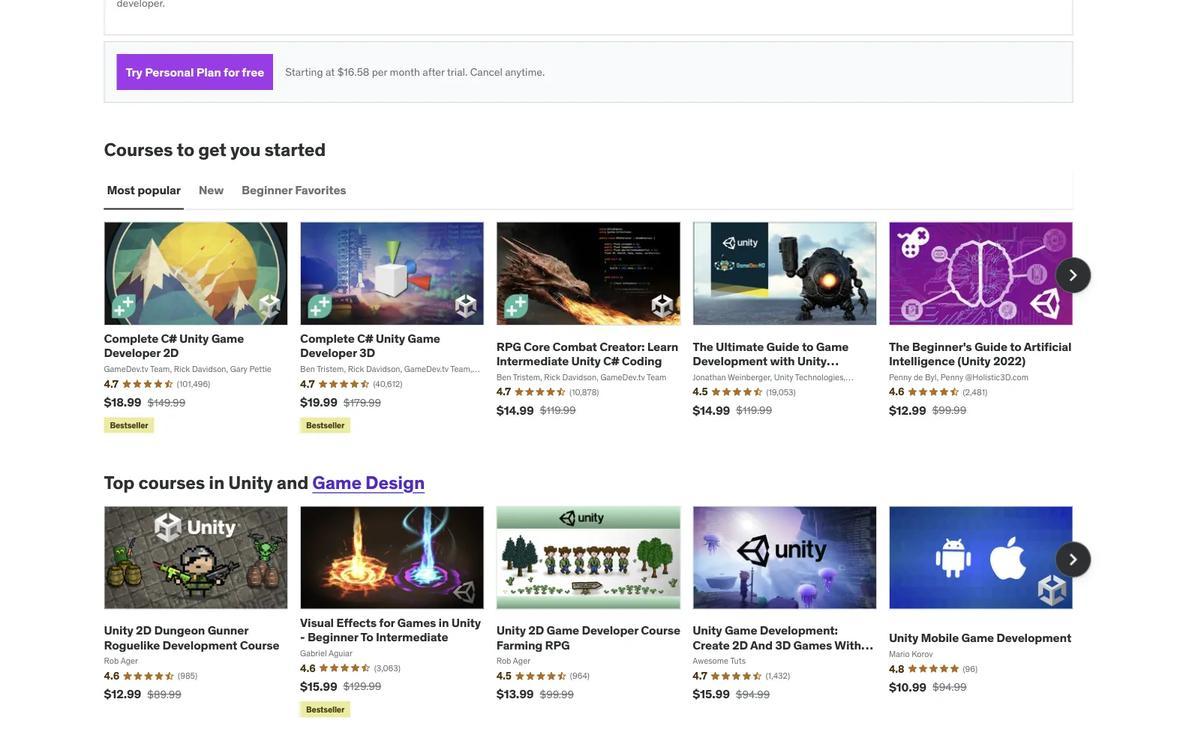 Task type: locate. For each thing, give the bounding box(es) containing it.
1 vertical spatial intermediate
[[376, 629, 448, 645]]

complete inside complete c# unity game developer 2d
[[104, 331, 158, 346]]

0 horizontal spatial development
[[162, 637, 237, 653]]

developer
[[104, 345, 161, 360], [300, 345, 357, 360], [582, 623, 638, 638]]

next image
[[1061, 263, 1085, 287], [1061, 548, 1085, 572]]

ultimate
[[716, 339, 764, 354]]

guide inside "the ultimate guide to game development with unity (official)"
[[766, 339, 799, 354]]

complete inside 'complete c# unity game developer 3d'
[[300, 331, 355, 346]]

1 vertical spatial carousel element
[[104, 506, 1091, 720]]

development inside unity 2d dungeon gunner roguelike development course
[[162, 637, 237, 653]]

cancel
[[470, 65, 502, 78]]

games left "with" on the bottom of the page
[[793, 637, 832, 653]]

guide inside the beginner's guide to artificial intelligence (unity 2022)
[[974, 339, 1007, 354]]

dungeon
[[154, 623, 205, 638]]

the inside the beginner's guide to artificial intelligence (unity 2022)
[[889, 339, 910, 354]]

the left beginner's
[[889, 339, 910, 354]]

1 horizontal spatial in
[[439, 615, 449, 630]]

favorites
[[295, 182, 346, 198]]

0 horizontal spatial in
[[209, 472, 224, 494]]

1 horizontal spatial complete
[[300, 331, 355, 346]]

the up (official)
[[693, 339, 713, 354]]

try personal plan for free
[[126, 64, 264, 79]]

2d inside unity 2d game developer course farming rpg
[[528, 623, 544, 638]]

1 vertical spatial 3d
[[775, 637, 791, 653]]

complete c# unity game developer 3d link
[[300, 331, 440, 360]]

rpg core combat creator: learn intermediate unity c# coding link
[[496, 339, 678, 368]]

0 horizontal spatial rpg
[[496, 339, 521, 354]]

visual effects for games in unity - beginner to intermediate link
[[300, 615, 481, 645]]

beginner
[[242, 182, 292, 198], [307, 629, 358, 645]]

2 carousel element from the top
[[104, 506, 1091, 720]]

0 vertical spatial rpg
[[496, 339, 521, 354]]

0 horizontal spatial intermediate
[[376, 629, 448, 645]]

to inside the beginner's guide to artificial intelligence (unity 2022)
[[1010, 339, 1022, 354]]

unity
[[179, 331, 209, 346], [376, 331, 405, 346], [571, 353, 601, 368], [797, 353, 827, 368], [228, 472, 273, 494], [451, 615, 481, 630], [104, 623, 133, 638], [496, 623, 526, 638], [693, 623, 722, 638], [889, 630, 918, 645]]

1 horizontal spatial to
[[802, 339, 814, 354]]

3d inside unity game development: create 2d and 3d games with c#
[[775, 637, 791, 653]]

0 vertical spatial carousel element
[[104, 222, 1091, 436]]

next image for unity mobile game development
[[1061, 548, 1085, 572]]

development
[[693, 353, 768, 368], [997, 630, 1071, 645], [162, 637, 237, 653]]

complete
[[104, 331, 158, 346], [300, 331, 355, 346]]

guide right ultimate
[[766, 339, 799, 354]]

1 next image from the top
[[1061, 263, 1085, 287]]

beginner down you
[[242, 182, 292, 198]]

anytime.
[[505, 65, 545, 78]]

0 horizontal spatial 3d
[[359, 345, 375, 360]]

top
[[104, 472, 135, 494]]

0 horizontal spatial course
[[240, 637, 279, 653]]

0 horizontal spatial the
[[693, 339, 713, 354]]

course left -
[[240, 637, 279, 653]]

effects
[[336, 615, 377, 630]]

development for with
[[693, 353, 768, 368]]

3d inside 'complete c# unity game developer 3d'
[[359, 345, 375, 360]]

at
[[326, 65, 335, 78]]

0 horizontal spatial complete
[[104, 331, 158, 346]]

(unity
[[957, 353, 991, 368]]

1 carousel element from the top
[[104, 222, 1091, 436]]

c# inside 'complete c# unity game developer 3d'
[[357, 331, 373, 346]]

mobile
[[921, 630, 959, 645]]

unity game development: create 2d and 3d games with c# link
[[693, 623, 873, 667]]

1 guide from the left
[[766, 339, 799, 354]]

1 vertical spatial next image
[[1061, 548, 1085, 572]]

rpg left 'core'
[[496, 339, 521, 354]]

development inside "the ultimate guide to game development with unity (official)"
[[693, 353, 768, 368]]

games inside visual effects for games in unity - beginner to intermediate
[[397, 615, 436, 630]]

games
[[397, 615, 436, 630], [793, 637, 832, 653]]

unity inside unity 2d dungeon gunner roguelike development course
[[104, 623, 133, 638]]

unity inside unity game development: create 2d and 3d games with c#
[[693, 623, 722, 638]]

for left free at the top left of the page
[[224, 64, 239, 79]]

1 vertical spatial games
[[793, 637, 832, 653]]

c# inside complete c# unity game developer 2d
[[161, 331, 177, 346]]

unity mobile game development link
[[889, 630, 1071, 645]]

for
[[224, 64, 239, 79], [379, 615, 395, 630]]

1 horizontal spatial the
[[889, 339, 910, 354]]

in
[[209, 472, 224, 494], [439, 615, 449, 630]]

most popular button
[[104, 172, 184, 208]]

farming
[[496, 637, 543, 653]]

c#
[[161, 331, 177, 346], [357, 331, 373, 346], [603, 353, 619, 368], [693, 652, 709, 667]]

new
[[199, 182, 224, 198]]

game
[[211, 331, 244, 346], [408, 331, 440, 346], [816, 339, 849, 354], [312, 472, 362, 494], [547, 623, 579, 638], [725, 623, 757, 638], [961, 630, 994, 645]]

complete c# unity game developer 2d link
[[104, 331, 244, 360]]

creator:
[[600, 339, 645, 354]]

to left "get"
[[177, 138, 194, 160]]

1 horizontal spatial guide
[[974, 339, 1007, 354]]

complete for complete c# unity game developer 2d
[[104, 331, 158, 346]]

for right to in the bottom left of the page
[[379, 615, 395, 630]]

unity game development: create 2d and 3d games with c#
[[693, 623, 861, 667]]

1 horizontal spatial developer
[[300, 345, 357, 360]]

developer inside complete c# unity game developer 2d
[[104, 345, 161, 360]]

games right to in the bottom left of the page
[[397, 615, 436, 630]]

1 vertical spatial for
[[379, 615, 395, 630]]

rpg inside unity 2d game developer course farming rpg
[[545, 637, 570, 653]]

2d
[[163, 345, 179, 360], [136, 623, 152, 638], [528, 623, 544, 638], [732, 637, 748, 653]]

1 horizontal spatial rpg
[[545, 637, 570, 653]]

the for intelligence
[[889, 339, 910, 354]]

0 vertical spatial intermediate
[[496, 353, 569, 368]]

to left artificial
[[1010, 339, 1022, 354]]

complete c# unity game developer 3d
[[300, 331, 440, 360]]

rpg
[[496, 339, 521, 354], [545, 637, 570, 653]]

1 horizontal spatial development
[[693, 353, 768, 368]]

1 complete from the left
[[104, 331, 158, 346]]

0 vertical spatial for
[[224, 64, 239, 79]]

1 horizontal spatial 3d
[[775, 637, 791, 653]]

coding
[[622, 353, 662, 368]]

development:
[[760, 623, 838, 638]]

0 horizontal spatial beginner
[[242, 182, 292, 198]]

with
[[770, 353, 795, 368]]

unity inside complete c# unity game developer 2d
[[179, 331, 209, 346]]

2022)
[[993, 353, 1026, 368]]

2 next image from the top
[[1061, 548, 1085, 572]]

1 horizontal spatial for
[[379, 615, 395, 630]]

the inside "the ultimate guide to game development with unity (official)"
[[693, 339, 713, 354]]

1 vertical spatial beginner
[[307, 629, 358, 645]]

visual effects for games in unity - beginner to intermediate
[[300, 615, 481, 645]]

and
[[277, 472, 308, 494]]

game design link
[[312, 472, 425, 494]]

unity mobile game development
[[889, 630, 1071, 645]]

you
[[230, 138, 261, 160]]

intermediate inside rpg core combat creator: learn intermediate unity c# coding
[[496, 353, 569, 368]]

most popular
[[107, 182, 181, 198]]

intermediate
[[496, 353, 569, 368], [376, 629, 448, 645]]

carousel element containing complete c# unity game developer 2d
[[104, 222, 1091, 436]]

to inside "the ultimate guide to game development with unity (official)"
[[802, 339, 814, 354]]

0 vertical spatial next image
[[1061, 263, 1085, 287]]

popular
[[137, 182, 181, 198]]

rpg inside rpg core combat creator: learn intermediate unity c# coding
[[496, 339, 521, 354]]

1 the from the left
[[693, 339, 713, 354]]

0 vertical spatial games
[[397, 615, 436, 630]]

to
[[360, 629, 373, 645]]

(official)
[[693, 367, 741, 383]]

2 the from the left
[[889, 339, 910, 354]]

courses
[[104, 138, 173, 160]]

carousel element
[[104, 222, 1091, 436], [104, 506, 1091, 720]]

1 horizontal spatial beginner
[[307, 629, 358, 645]]

2 complete from the left
[[300, 331, 355, 346]]

personal
[[145, 64, 194, 79]]

1 horizontal spatial intermediate
[[496, 353, 569, 368]]

0 vertical spatial in
[[209, 472, 224, 494]]

beginner favorites button
[[239, 172, 349, 208]]

beginner right -
[[307, 629, 358, 645]]

1 horizontal spatial course
[[641, 623, 680, 638]]

with
[[834, 637, 861, 653]]

intermediate inside visual effects for games in unity - beginner to intermediate
[[376, 629, 448, 645]]

artificial
[[1024, 339, 1072, 354]]

to right with
[[802, 339, 814, 354]]

1 vertical spatial in
[[439, 615, 449, 630]]

to
[[177, 138, 194, 160], [802, 339, 814, 354], [1010, 339, 1022, 354]]

course left "create"
[[641, 623, 680, 638]]

developer inside 'complete c# unity game developer 3d'
[[300, 345, 357, 360]]

the ultimate guide to game development with unity (official)
[[693, 339, 849, 383]]

1 vertical spatial rpg
[[545, 637, 570, 653]]

for inside visual effects for games in unity - beginner to intermediate
[[379, 615, 395, 630]]

most
[[107, 182, 135, 198]]

0 horizontal spatial guide
[[766, 339, 799, 354]]

course
[[641, 623, 680, 638], [240, 637, 279, 653]]

0 horizontal spatial for
[[224, 64, 239, 79]]

0 vertical spatial beginner
[[242, 182, 292, 198]]

free
[[242, 64, 264, 79]]

starting at $16.58 per month after trial. cancel anytime.
[[285, 65, 545, 78]]

rpg right farming on the bottom
[[545, 637, 570, 653]]

2 horizontal spatial to
[[1010, 339, 1022, 354]]

the
[[693, 339, 713, 354], [889, 339, 910, 354]]

plan
[[196, 64, 221, 79]]

2 guide from the left
[[974, 339, 1007, 354]]

0 horizontal spatial developer
[[104, 345, 161, 360]]

0 vertical spatial 3d
[[359, 345, 375, 360]]

1 horizontal spatial games
[[793, 637, 832, 653]]

the beginner's guide to artificial intelligence (unity 2022) link
[[889, 339, 1072, 368]]

guide
[[766, 339, 799, 354], [974, 339, 1007, 354]]

0 horizontal spatial games
[[397, 615, 436, 630]]

guide right beginner's
[[974, 339, 1007, 354]]

2 horizontal spatial developer
[[582, 623, 638, 638]]

3d
[[359, 345, 375, 360], [775, 637, 791, 653]]



Task type: vqa. For each thing, say whether or not it's contained in the screenshot.
C#
yes



Task type: describe. For each thing, give the bounding box(es) containing it.
0 horizontal spatial to
[[177, 138, 194, 160]]

complete for complete c# unity game developer 3d
[[300, 331, 355, 346]]

development for course
[[162, 637, 237, 653]]

try personal plan for free link
[[117, 54, 273, 90]]

guide for (unity
[[974, 339, 1007, 354]]

course inside unity 2d game developer course farming rpg
[[641, 623, 680, 638]]

top courses in unity and game design
[[104, 472, 425, 494]]

beginner's
[[912, 339, 972, 354]]

started
[[264, 138, 326, 160]]

learn
[[647, 339, 678, 354]]

$16.58
[[337, 65, 369, 78]]

2d inside complete c# unity game developer 2d
[[163, 345, 179, 360]]

rpg core combat creator: learn intermediate unity c# coding
[[496, 339, 678, 368]]

developer for complete c# unity game developer 2d
[[104, 345, 161, 360]]

gunner
[[208, 623, 248, 638]]

per
[[372, 65, 387, 78]]

unity 2d dungeon gunner roguelike development course link
[[104, 623, 279, 653]]

developer for complete c# unity game developer 3d
[[300, 345, 357, 360]]

create
[[693, 637, 730, 653]]

visual
[[300, 615, 334, 630]]

core
[[524, 339, 550, 354]]

beginner inside visual effects for games in unity - beginner to intermediate
[[307, 629, 358, 645]]

course inside unity 2d dungeon gunner roguelike development course
[[240, 637, 279, 653]]

and
[[750, 637, 773, 653]]

game inside 'complete c# unity game developer 3d'
[[408, 331, 440, 346]]

get
[[198, 138, 226, 160]]

month
[[390, 65, 420, 78]]

unity inside visual effects for games in unity - beginner to intermediate
[[451, 615, 481, 630]]

unity 2d dungeon gunner roguelike development course
[[104, 623, 279, 653]]

to for the beginner's guide to artificial intelligence (unity 2022)
[[1010, 339, 1022, 354]]

combat
[[553, 339, 597, 354]]

unity 2d game developer course farming rpg
[[496, 623, 680, 653]]

2d inside unity game development: create 2d and 3d games with c#
[[732, 637, 748, 653]]

guide for with
[[766, 339, 799, 354]]

beginner inside button
[[242, 182, 292, 198]]

game inside complete c# unity game developer 2d
[[211, 331, 244, 346]]

unity 2d game developer course farming rpg link
[[496, 623, 680, 653]]

complete c# unity game developer 2d
[[104, 331, 244, 360]]

developer inside unity 2d game developer course farming rpg
[[582, 623, 638, 638]]

try
[[126, 64, 142, 79]]

courses to get you started
[[104, 138, 326, 160]]

to for the ultimate guide to game development with unity (official)
[[802, 339, 814, 354]]

game inside unity game development: create 2d and 3d games with c#
[[725, 623, 757, 638]]

carousel element containing visual effects for games in unity - beginner to intermediate
[[104, 506, 1091, 720]]

2 horizontal spatial development
[[997, 630, 1071, 645]]

unity inside unity 2d game developer course farming rpg
[[496, 623, 526, 638]]

c# inside unity game development: create 2d and 3d games with c#
[[693, 652, 709, 667]]

in inside visual effects for games in unity - beginner to intermediate
[[439, 615, 449, 630]]

next image for the beginner's guide to artificial intelligence (unity 2022)
[[1061, 263, 1085, 287]]

intelligence
[[889, 353, 955, 368]]

-
[[300, 629, 305, 645]]

unity inside rpg core combat creator: learn intermediate unity c# coding
[[571, 353, 601, 368]]

games inside unity game development: create 2d and 3d games with c#
[[793, 637, 832, 653]]

the for development
[[693, 339, 713, 354]]

trial.
[[447, 65, 468, 78]]

courses
[[138, 472, 205, 494]]

new button
[[196, 172, 227, 208]]

unity inside 'complete c# unity game developer 3d'
[[376, 331, 405, 346]]

game inside unity 2d game developer course farming rpg
[[547, 623, 579, 638]]

after
[[423, 65, 445, 78]]

starting
[[285, 65, 323, 78]]

the beginner's guide to artificial intelligence (unity 2022)
[[889, 339, 1072, 368]]

c# inside rpg core combat creator: learn intermediate unity c# coding
[[603, 353, 619, 368]]

2d inside unity 2d dungeon gunner roguelike development course
[[136, 623, 152, 638]]

unity inside "the ultimate guide to game development with unity (official)"
[[797, 353, 827, 368]]

roguelike
[[104, 637, 160, 653]]

design
[[365, 472, 425, 494]]

game inside "the ultimate guide to game development with unity (official)"
[[816, 339, 849, 354]]

the ultimate guide to game development with unity (official) link
[[693, 339, 849, 383]]

beginner favorites
[[242, 182, 346, 198]]



